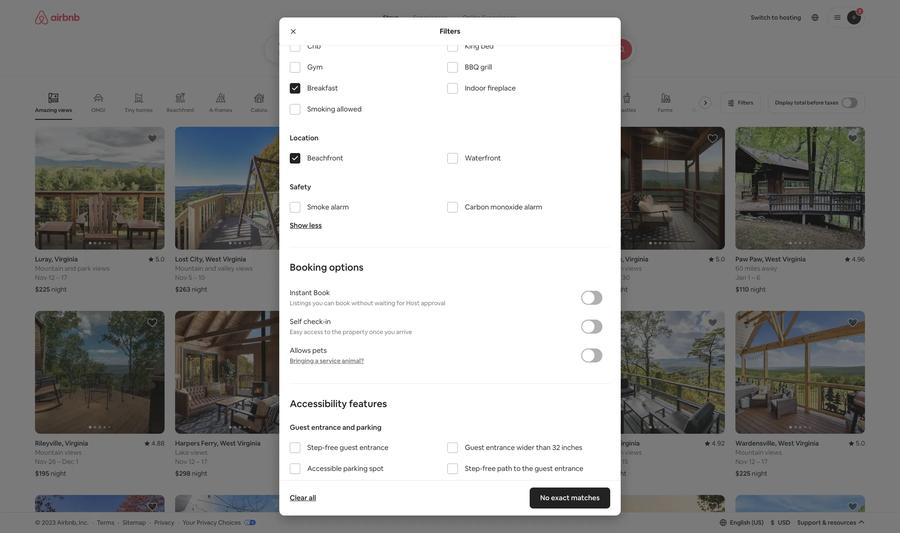 Task type: locate. For each thing, give the bounding box(es) containing it.
– inside "luray, virginia mountain and park views nov 12 – 17 $225 night"
[[56, 274, 60, 282]]

· left your
[[178, 519, 179, 527]]

0 vertical spatial guest
[[340, 444, 358, 453]]

check-
[[304, 317, 325, 327]]

1 horizontal spatial you
[[385, 328, 395, 336]]

online
[[463, 14, 481, 21]]

virginia inside paw paw, west virginia 60 miles away jan 1 – 6 $110 night
[[783, 255, 806, 264]]

1 vertical spatial rileyville,
[[35, 440, 63, 448]]

1 vertical spatial add to wishlist: basye, virginia image
[[287, 502, 298, 513]]

castles
[[618, 107, 636, 114]]

and left the park
[[65, 265, 76, 273]]

5.0 out of 5 average rating image for rileyville, virginia mountain views nov 25 – 30 $466 night
[[709, 255, 725, 264]]

spot
[[369, 465, 384, 474]]

1 for jan
[[748, 274, 750, 282]]

you inside self check-in easy access to the property once you arrive
[[385, 328, 395, 336]]

west right wardensville,
[[778, 440, 794, 448]]

10 left 15
[[609, 458, 616, 466]]

nov inside harpers ferry, west virginia lake views nov 12 – 17 $298 night
[[175, 458, 187, 466]]

5 up $263
[[189, 274, 192, 282]]

show less
[[290, 221, 322, 230]]

privacy down add to wishlist: maurertown, virginia image
[[154, 519, 174, 527]]

0 horizontal spatial 26
[[48, 458, 56, 466]]

10 down city,
[[198, 274, 205, 282]]

1 inside rileyville, virginia mountain views nov 26 – dec 1 $195 night
[[76, 458, 79, 466]]

jan left 21 at bottom right
[[455, 458, 466, 466]]

night right $298
[[192, 470, 208, 478]]

path
[[497, 465, 512, 474]]

10 inside basye, virginia mountain views dec 10 – 15 night
[[609, 458, 616, 466]]

west inside lost city, west virginia mountain and valley views nov 5 – 10 $263 night
[[205, 255, 221, 264]]

terms · sitemap · privacy ·
[[97, 519, 179, 527]]

you
[[313, 299, 323, 307], [385, 328, 395, 336]]

smoking
[[307, 105, 335, 114]]

step- right '4.81'
[[307, 444, 325, 453]]

mountain down basye,
[[595, 449, 624, 457]]

0 vertical spatial beachfront
[[167, 107, 194, 114]]

10 inside lost city, west virginia mountain and valley views nov 5 – 10 $263 night
[[198, 274, 205, 282]]

2 dec from the left
[[342, 458, 355, 466]]

filters
[[440, 26, 460, 36]]

night down 25
[[612, 286, 628, 294]]

1 horizontal spatial show
[[430, 481, 446, 488]]

beachfront inside filters dialog
[[307, 154, 343, 163]]

2 · from the left
[[118, 519, 119, 527]]

· right terms
[[118, 519, 119, 527]]

frames
[[215, 107, 232, 114]]

listings
[[290, 299, 311, 307]]

1 horizontal spatial 26
[[480, 458, 488, 466]]

show inside "button"
[[430, 481, 446, 488]]

the left property
[[332, 328, 341, 336]]

3 · from the left
[[149, 519, 151, 527]]

to inside self check-in easy access to the property once you arrive
[[324, 328, 331, 336]]

3 dec from the left
[[595, 458, 608, 466]]

1 vertical spatial free
[[483, 465, 496, 474]]

0 horizontal spatial 12
[[48, 274, 55, 282]]

countryside
[[324, 107, 355, 114]]

0 vertical spatial add to wishlist: basye, virginia image
[[708, 318, 718, 328]]

0 vertical spatial 30
[[622, 274, 630, 282]]

0 vertical spatial jan
[[736, 274, 746, 282]]

0 vertical spatial 5
[[189, 274, 192, 282]]

nov down lake
[[175, 458, 187, 466]]

show inside filters dialog
[[290, 221, 308, 230]]

virginia inside fort valley, virginia mountain and lake views
[[350, 255, 374, 264]]

profile element
[[538, 0, 865, 35]]

dec for 5
[[342, 458, 355, 466]]

1 horizontal spatial rileyville,
[[595, 255, 624, 264]]

dec inside rileyville, virginia mountain views nov 26 – dec 1 $195 night
[[62, 458, 74, 466]]

rileyville, up $195
[[35, 440, 63, 448]]

guest up '4.81'
[[290, 423, 310, 433]]

1 vertical spatial 10
[[609, 458, 616, 466]]

alarm right smoke
[[331, 203, 349, 212]]

0 horizontal spatial alarm
[[331, 203, 349, 212]]

mountain up 25
[[595, 265, 624, 273]]

2023
[[42, 519, 56, 527]]

west up away
[[765, 255, 781, 264]]

amazing views
[[35, 107, 72, 114]]

0 horizontal spatial $225
[[35, 286, 50, 294]]

1 vertical spatial show
[[430, 481, 446, 488]]

crib
[[307, 42, 321, 51]]

ferry,
[[201, 440, 218, 448]]

a-
[[209, 107, 215, 114]]

0 horizontal spatial experiences
[[413, 14, 447, 21]]

lake
[[358, 265, 370, 273]]

0 horizontal spatial jan
[[455, 458, 466, 466]]

step-
[[307, 444, 325, 453], [465, 465, 483, 474]]

west inside paw paw, west virginia 60 miles away jan 1 – 6 $110 night
[[765, 255, 781, 264]]

privacy right your
[[197, 519, 217, 527]]

· right inc. at the bottom left
[[92, 519, 93, 527]]

1 horizontal spatial $225
[[736, 470, 751, 478]]

1 horizontal spatial beachfront
[[307, 154, 343, 163]]

– inside paw paw, west virginia 60 miles away jan 1 – 6 $110 night
[[752, 274, 755, 282]]

12 down 'luray,'
[[48, 274, 55, 282]]

beachfront left a- on the left of the page
[[167, 107, 194, 114]]

bed
[[481, 42, 494, 51]]

options
[[329, 261, 364, 274]]

mountain down 'luray,'
[[35, 265, 63, 273]]

17 inside wardensville, west virginia mountain views nov 12 – 17 $225 night
[[761, 458, 768, 466]]

1 privacy from the left
[[154, 519, 174, 527]]

0 vertical spatial to
[[324, 328, 331, 336]]

1 vertical spatial step-
[[465, 465, 483, 474]]

experiences up filters
[[413, 14, 447, 21]]

2 horizontal spatial 12
[[749, 458, 755, 466]]

experiences right online
[[482, 14, 516, 21]]

2 horizontal spatial 17
[[761, 458, 768, 466]]

· left privacy link
[[149, 519, 151, 527]]

airbnb,
[[57, 519, 77, 527]]

property
[[343, 328, 368, 336]]

Where field
[[278, 49, 393, 57]]

0 horizontal spatial to
[[324, 328, 331, 336]]

night inside quicksburg, virginia mountain and river views jan 21 – 26 $199 night
[[471, 470, 487, 478]]

0 vertical spatial $225
[[35, 286, 50, 294]]

dec inside basye, virginia mountain views dec 10 – 15 night
[[595, 458, 608, 466]]

taxes
[[825, 99, 838, 106]]

1 26 from the left
[[48, 458, 56, 466]]

0 vertical spatial parking
[[356, 423, 382, 433]]

all
[[309, 494, 316, 503]]

1 · from the left
[[92, 519, 93, 527]]

rileyville, inside rileyville, virginia mountain views nov 25 – 30 $466 night
[[595, 255, 624, 264]]

$225 down wardensville,
[[736, 470, 751, 478]]

add to wishlist: harpers ferry, west virginia image
[[287, 318, 298, 328], [708, 502, 718, 513]]

0 horizontal spatial guest
[[290, 423, 310, 433]]

mountain inside rileyville, virginia mountain views nov 26 – dec 1 $195 night
[[35, 449, 63, 457]]

4.81 out of 5 average rating image
[[284, 440, 305, 448]]

1 vertical spatial beachfront
[[307, 154, 343, 163]]

0 horizontal spatial the
[[332, 328, 341, 336]]

1 inside paw paw, west virginia 60 miles away jan 1 – 6 $110 night
[[748, 274, 750, 282]]

$209
[[315, 286, 331, 294]]

self check-in easy access to the property once you arrive
[[290, 317, 412, 336]]

0 vertical spatial you
[[313, 299, 323, 307]]

rileyville, inside rileyville, virginia mountain views nov 26 – dec 1 $195 night
[[35, 440, 63, 448]]

1 vertical spatial jan
[[455, 458, 466, 466]]

guest up accessible parking spot
[[340, 444, 358, 453]]

support
[[797, 519, 821, 527]]

usd
[[778, 519, 790, 527]]

the inside self check-in easy access to the property once you arrive
[[332, 328, 341, 336]]

1 vertical spatial to
[[514, 465, 521, 474]]

mountain down the lost
[[175, 265, 203, 273]]

1 horizontal spatial experiences
[[482, 14, 516, 21]]

17 inside harpers ferry, west virginia lake views nov 12 – 17 $298 night
[[201, 458, 207, 466]]

mountain down fort
[[315, 265, 343, 273]]

1
[[748, 274, 750, 282], [76, 458, 79, 466]]

5.0 out of 5 average rating image for lost city, west virginia mountain and valley views nov 5 – 10 $263 night
[[288, 255, 305, 264]]

lake
[[175, 449, 189, 457]]

stays
[[383, 14, 399, 21]]

5 down the step-free guest entrance
[[356, 458, 360, 466]]

12 inside harpers ferry, west virginia lake views nov 12 – 17 $298 night
[[189, 458, 195, 466]]

0 horizontal spatial 1
[[76, 458, 79, 466]]

gym
[[307, 63, 323, 72]]

21
[[468, 458, 474, 466]]

west right ferry,
[[220, 440, 236, 448]]

the down wider
[[522, 465, 533, 474]]

views inside "luray, virginia mountain and park views nov 12 – 17 $225 night"
[[92, 265, 109, 273]]

1 horizontal spatial privacy
[[197, 519, 217, 527]]

– inside basye, virginia mountain views dec 10 – 15 night
[[617, 458, 621, 466]]

0 horizontal spatial you
[[313, 299, 323, 307]]

night down 'luray,'
[[51, 286, 67, 294]]

you right once
[[385, 328, 395, 336]]

0 horizontal spatial step-
[[307, 444, 325, 453]]

and left river
[[485, 449, 496, 457]]

0 horizontal spatial 30
[[329, 458, 336, 466]]

2 alarm from the left
[[524, 203, 542, 212]]

&
[[822, 519, 827, 527]]

30 down river
[[329, 458, 336, 466]]

mountain up $195
[[35, 449, 63, 457]]

26 right 21 at bottom right
[[480, 458, 488, 466]]

night right $169
[[331, 470, 347, 478]]

0 horizontal spatial 17
[[61, 274, 67, 282]]

and inside fort valley, virginia mountain and lake views
[[345, 265, 356, 273]]

quicksburg, virginia mountain and river views jan 21 – 26 $199 night
[[455, 440, 530, 478]]

waterford,
[[315, 440, 349, 448]]

night right $263
[[192, 286, 207, 294]]

alarm right monoxide
[[524, 203, 542, 212]]

your
[[183, 519, 195, 527]]

show left 'map'
[[430, 481, 446, 488]]

1 horizontal spatial dec
[[342, 458, 355, 466]]

12 for $298
[[189, 458, 195, 466]]

views inside lost city, west virginia mountain and valley views nov 5 – 10 $263 night
[[236, 265, 253, 273]]

night down 21 at bottom right
[[471, 470, 487, 478]]

monoxide
[[491, 203, 523, 212]]

2 26 from the left
[[480, 458, 488, 466]]

0 horizontal spatial privacy
[[154, 519, 174, 527]]

show left less
[[290, 221, 308, 230]]

night inside waterford, virginia river views nov 30 – dec 5 $169 night
[[331, 470, 347, 478]]

1 vertical spatial guest
[[535, 465, 553, 474]]

12 down lake
[[189, 458, 195, 466]]

what can we help you find? tab list
[[376, 9, 455, 26]]

views inside harpers ferry, west virginia lake views nov 12 – 17 $298 night
[[191, 449, 208, 457]]

1 vertical spatial $225
[[736, 470, 751, 478]]

nov up $263
[[175, 274, 187, 282]]

0 vertical spatial guest
[[290, 423, 310, 433]]

30
[[622, 274, 630, 282], [329, 458, 336, 466]]

25
[[609, 274, 616, 282]]

parking down features
[[356, 423, 382, 433]]

bbq
[[465, 63, 479, 72]]

dec
[[62, 458, 74, 466], [342, 458, 355, 466], [595, 458, 608, 466]]

dec inside waterford, virginia river views nov 30 – dec 5 $169 night
[[342, 458, 355, 466]]

free left "path"
[[483, 465, 496, 474]]

0 horizontal spatial free
[[325, 444, 338, 453]]

guest up 21 at bottom right
[[465, 444, 484, 453]]

add to wishlist: basye, virginia image
[[708, 318, 718, 328], [287, 502, 298, 513]]

grill
[[481, 63, 492, 72]]

2 horizontal spatial 5.0
[[856, 440, 865, 448]]

nov inside wardensville, west virginia mountain views nov 12 – 17 $225 night
[[736, 458, 747, 466]]

nov up $195
[[35, 458, 47, 466]]

ski-in/out
[[692, 107, 716, 114]]

5.0 out of 5 average rating image for wardensville, west virginia mountain views nov 12 – 17 $225 night
[[849, 440, 865, 448]]

nov down wardensville,
[[736, 458, 747, 466]]

lost
[[175, 255, 188, 264]]

guest down than
[[535, 465, 553, 474]]

1 horizontal spatial 12
[[189, 458, 195, 466]]

1 experiences from the left
[[413, 14, 447, 21]]

mountain inside rileyville, virginia mountain views nov 25 – 30 $466 night
[[595, 265, 624, 273]]

1 horizontal spatial alarm
[[524, 203, 542, 212]]

mountain up 21 at bottom right
[[455, 449, 483, 457]]

1 vertical spatial 5
[[356, 458, 360, 466]]

17 inside "luray, virginia mountain and park views nov 12 – 17 $225 night"
[[61, 274, 67, 282]]

0 horizontal spatial dec
[[62, 458, 74, 466]]

display total before taxes button
[[768, 92, 865, 113]]

english
[[730, 519, 750, 527]]

1 horizontal spatial 17
[[201, 458, 207, 466]]

none search field containing stays
[[264, 0, 660, 64]]

0 vertical spatial 10
[[198, 274, 205, 282]]

west up valley
[[205, 255, 221, 264]]

jan down 60
[[736, 274, 746, 282]]

night down 6
[[751, 286, 766, 294]]

0 horizontal spatial rileyville,
[[35, 440, 63, 448]]

views
[[58, 107, 72, 114], [92, 265, 109, 273], [236, 265, 253, 273], [371, 265, 388, 273], [625, 265, 642, 273], [65, 449, 82, 457], [191, 449, 208, 457], [332, 449, 349, 457], [513, 449, 530, 457], [625, 449, 642, 457], [765, 449, 782, 457]]

0 horizontal spatial 5.0
[[155, 255, 165, 264]]

1 for dec
[[76, 458, 79, 466]]

©
[[35, 519, 40, 527]]

30 inside rileyville, virginia mountain views nov 25 – 30 $466 night
[[622, 274, 630, 282]]

5.0 out of 5 average rating image
[[148, 255, 165, 264], [288, 255, 305, 264], [709, 255, 725, 264], [849, 440, 865, 448]]

step- down the quicksburg,
[[465, 465, 483, 474]]

dec for 1
[[62, 458, 74, 466]]

group
[[35, 86, 716, 120], [35, 127, 165, 250], [175, 127, 305, 250], [315, 127, 445, 250], [455, 127, 585, 250], [595, 127, 725, 250], [736, 127, 865, 250], [35, 311, 165, 434], [175, 311, 305, 434], [315, 311, 445, 434], [455, 311, 585, 434], [595, 311, 725, 434], [736, 311, 865, 434], [35, 496, 165, 534], [175, 496, 305, 534], [315, 496, 445, 534], [455, 496, 585, 534], [595, 496, 725, 534], [736, 496, 865, 534]]

filters dialog
[[279, 0, 621, 516]]

the
[[332, 328, 341, 336], [522, 465, 533, 474]]

guest for guest entrance and parking
[[290, 423, 310, 433]]

add to wishlist: rileyville, virginia image
[[708, 134, 718, 144]]

nov down 'luray,'
[[35, 274, 47, 282]]

32
[[552, 444, 560, 453]]

1 vertical spatial 30
[[329, 458, 336, 466]]

– inside wardensville, west virginia mountain views nov 12 – 17 $225 night
[[757, 458, 760, 466]]

night inside paw paw, west virginia 60 miles away jan 1 – 6 $110 night
[[751, 286, 766, 294]]

waterfront
[[465, 154, 501, 163]]

1 horizontal spatial jan
[[736, 274, 746, 282]]

0 vertical spatial the
[[332, 328, 341, 336]]

1 horizontal spatial 5.0
[[716, 255, 725, 264]]

and inside filters dialog
[[342, 423, 355, 433]]

virginia inside wardensville, west virginia mountain views nov 12 – 17 $225 night
[[796, 440, 819, 448]]

night inside wardensville, west virginia mountain views nov 12 – 17 $225 night
[[752, 470, 768, 478]]

1 horizontal spatial guest
[[535, 465, 553, 474]]

stays tab panel
[[264, 35, 660, 64]]

add to wishlist: lost city, west virginia image
[[287, 134, 298, 144]]

$225 inside "luray, virginia mountain and park views nov 12 – 17 $225 night"
[[35, 286, 50, 294]]

1 vertical spatial 1
[[76, 458, 79, 466]]

night inside lost city, west virginia mountain and valley views nov 5 – 10 $263 night
[[192, 286, 207, 294]]

$199
[[455, 470, 470, 478]]

entrance up waterford,
[[311, 423, 341, 433]]

0 vertical spatial add to wishlist: harpers ferry, west virginia image
[[287, 318, 298, 328]]

jan inside quicksburg, virginia mountain and river views jan 21 – 26 $199 night
[[455, 458, 466, 466]]

1 horizontal spatial guest
[[465, 444, 484, 453]]

None search field
[[264, 0, 660, 64]]

1 horizontal spatial free
[[483, 465, 496, 474]]

and left valley
[[205, 265, 216, 273]]

west
[[205, 255, 221, 264], [765, 255, 781, 264], [220, 440, 236, 448], [778, 440, 794, 448]]

add to wishlist: wardensville, west virginia image
[[848, 318, 858, 328]]

your privacy choices link
[[183, 519, 256, 528]]

$ usd
[[771, 519, 790, 527]]

0 horizontal spatial show
[[290, 221, 308, 230]]

0 horizontal spatial 5
[[189, 274, 192, 282]]

indoor fireplace
[[465, 84, 516, 93]]

and inside "luray, virginia mountain and park views nov 12 – 17 $225 night"
[[65, 265, 76, 273]]

arrive
[[396, 328, 412, 336]]

night down wardensville,
[[752, 470, 768, 478]]

for
[[397, 299, 405, 307]]

4.98
[[572, 440, 585, 448]]

4.88 out of 5 average rating image
[[144, 440, 165, 448]]

1 alarm from the left
[[331, 203, 349, 212]]

free down the 'guest entrance and parking'
[[325, 444, 338, 453]]

clear
[[290, 494, 307, 503]]

virginia inside quicksburg, virginia mountain and river views jan 21 – 26 $199 night
[[494, 440, 518, 448]]

12 inside "luray, virginia mountain and park views nov 12 – 17 $225 night"
[[48, 274, 55, 282]]

mountain inside lost city, west virginia mountain and valley views nov 5 – 10 $263 night
[[175, 265, 203, 273]]

luray,
[[35, 255, 53, 264]]

0 vertical spatial show
[[290, 221, 308, 230]]

$225
[[35, 286, 50, 294], [736, 470, 751, 478]]

beachfront down location
[[307, 154, 343, 163]]

– inside rileyville, virginia mountain views nov 26 – dec 1 $195 night
[[57, 458, 61, 466]]

mountain
[[35, 265, 63, 273], [175, 265, 203, 273], [315, 265, 343, 273], [595, 265, 624, 273], [35, 449, 63, 457], [455, 449, 483, 457], [595, 449, 624, 457], [736, 449, 764, 457]]

virginia inside "luray, virginia mountain and park views nov 12 – 17 $225 night"
[[54, 255, 78, 264]]

you inside instant book listings you can book without waiting for host approval
[[313, 299, 323, 307]]

west inside harpers ferry, west virginia lake views nov 12 – 17 $298 night
[[220, 440, 236, 448]]

you down book
[[313, 299, 323, 307]]

entrance up the 'spot'
[[360, 444, 388, 453]]

experiences inside button
[[413, 14, 447, 21]]

0 vertical spatial rileyville,
[[595, 255, 624, 264]]

26 up $195
[[48, 458, 56, 466]]

1 horizontal spatial 30
[[622, 274, 630, 282]]

and left lake
[[345, 265, 356, 273]]

city,
[[190, 255, 204, 264]]

0 horizontal spatial add to wishlist: basye, virginia image
[[287, 502, 298, 513]]

0 vertical spatial 1
[[748, 274, 750, 282]]

to down in
[[324, 328, 331, 336]]

5.0 for wardensville, west virginia mountain views nov 12 – 17 $225 night
[[856, 440, 865, 448]]

free for guest
[[325, 444, 338, 453]]

parking left the 'spot'
[[343, 465, 368, 474]]

30 right 25
[[622, 274, 630, 282]]

1 dec from the left
[[62, 458, 74, 466]]

rileyville, up 25
[[595, 255, 624, 264]]

allows
[[290, 346, 311, 356]]

1 vertical spatial you
[[385, 328, 395, 336]]

12 down wardensville,
[[749, 458, 755, 466]]

4.98 out of 5 average rating image
[[565, 440, 585, 448]]

1 vertical spatial add to wishlist: harpers ferry, west virginia image
[[708, 502, 718, 513]]

nov inside lost city, west virginia mountain and valley views nov 5 – 10 $263 night
[[175, 274, 187, 282]]

and inside quicksburg, virginia mountain and river views jan 21 – 26 $199 night
[[485, 449, 496, 457]]

nov left 25
[[595, 274, 607, 282]]

once
[[369, 328, 383, 336]]

0 vertical spatial step-
[[307, 444, 325, 453]]

1 horizontal spatial 10
[[609, 458, 616, 466]]

add to wishlist: luray, virginia image
[[147, 134, 158, 144]]

add to wishlist: maurertown, virginia image
[[147, 502, 158, 513]]

0 vertical spatial free
[[325, 444, 338, 453]]

1 horizontal spatial 1
[[748, 274, 750, 282]]

nov down river
[[315, 458, 327, 466]]

host
[[406, 299, 420, 307]]

1 horizontal spatial 5
[[356, 458, 360, 466]]

night right $195
[[51, 470, 66, 478]]

$298
[[175, 470, 191, 478]]

1 horizontal spatial step-
[[465, 465, 483, 474]]

1 horizontal spatial the
[[522, 465, 533, 474]]

night down 15
[[611, 470, 627, 478]]

show for show less
[[290, 221, 308, 230]]

1 vertical spatial guest
[[465, 444, 484, 453]]

basye,
[[595, 440, 615, 448]]

carbon
[[465, 203, 489, 212]]

views inside basye, virginia mountain views dec 10 – 15 night
[[625, 449, 642, 457]]

$195
[[35, 470, 49, 478]]

0 horizontal spatial 10
[[198, 274, 205, 282]]

$225 down 'luray,'
[[35, 286, 50, 294]]

0 horizontal spatial guest
[[340, 444, 358, 453]]

a-frames
[[209, 107, 232, 114]]

wider
[[516, 444, 535, 453]]

night
[[51, 286, 67, 294], [192, 286, 207, 294], [612, 286, 628, 294], [751, 286, 766, 294], [51, 470, 66, 478], [192, 470, 208, 478], [331, 470, 347, 478], [471, 470, 487, 478], [611, 470, 627, 478], [752, 470, 768, 478]]

free for path
[[483, 465, 496, 474]]

rileyville,
[[595, 255, 624, 264], [35, 440, 63, 448]]

west for ferry,
[[220, 440, 236, 448]]

to right "path"
[[514, 465, 521, 474]]

mountain down wardensville,
[[736, 449, 764, 457]]

and up the step-free guest entrance
[[342, 423, 355, 433]]

2 horizontal spatial dec
[[595, 458, 608, 466]]

– inside quicksburg, virginia mountain and river views jan 21 – 26 $199 night
[[475, 458, 479, 466]]



Task type: describe. For each thing, give the bounding box(es) containing it.
west inside wardensville, west virginia mountain views nov 12 – 17 $225 night
[[778, 440, 794, 448]]

bringing a service animal? button
[[290, 357, 364, 365]]

1 vertical spatial the
[[522, 465, 533, 474]]

before
[[807, 99, 824, 106]]

rileyville, virginia mountain views nov 26 – dec 1 $195 night
[[35, 440, 88, 478]]

5.0 for rileyville, virginia mountain views nov 25 – 30 $466 night
[[716, 255, 725, 264]]

night inside basye, virginia mountain views dec 10 – 15 night
[[611, 470, 627, 478]]

no exact matches
[[540, 494, 600, 503]]

smoke
[[307, 203, 329, 212]]

60
[[736, 265, 743, 273]]

4.96 out of 5 average rating image
[[845, 255, 865, 264]]

miles
[[745, 265, 760, 273]]

basye, virginia mountain views dec 10 – 15 night
[[595, 440, 642, 478]]

1 horizontal spatial to
[[514, 465, 521, 474]]

west for paw,
[[765, 255, 781, 264]]

river
[[498, 449, 511, 457]]

4.96
[[852, 255, 865, 264]]

step- for step-free guest entrance
[[307, 444, 325, 453]]

– inside waterford, virginia river views nov 30 – dec 5 $169 night
[[338, 458, 341, 466]]

king bed
[[465, 42, 494, 51]]

rileyville, for 25
[[595, 255, 624, 264]]

5.0 out of 5 average rating image for luray, virginia mountain and park views nov 12 – 17 $225 night
[[148, 255, 165, 264]]

night inside harpers ferry, west virginia lake views nov 12 – 17 $298 night
[[192, 470, 208, 478]]

views inside rileyville, virginia mountain views nov 26 – dec 1 $195 night
[[65, 449, 82, 457]]

smoking allowed
[[307, 105, 362, 114]]

entrance down inches
[[555, 465, 583, 474]]

virginia inside rileyville, virginia mountain views nov 25 – 30 $466 night
[[625, 255, 649, 264]]

sitemap
[[123, 519, 146, 527]]

away
[[762, 265, 777, 273]]

2 privacy from the left
[[197, 519, 217, 527]]

add to wishlist: paw paw, west virginia image
[[848, 134, 858, 144]]

waiting
[[375, 299, 395, 307]]

mountain inside basye, virginia mountain views dec 10 – 15 night
[[595, 449, 624, 457]]

group containing amazing views
[[35, 86, 716, 120]]

waterford, virginia river views nov 30 – dec 5 $169 night
[[315, 440, 374, 478]]

location
[[290, 134, 319, 143]]

safety
[[290, 183, 311, 192]]

guest entrance wider than 32 inches
[[465, 444, 582, 453]]

12 inside wardensville, west virginia mountain views nov 12 – 17 $225 night
[[749, 458, 755, 466]]

online experiences link
[[455, 9, 524, 26]]

no
[[540, 494, 550, 503]]

choices
[[218, 519, 241, 527]]

west for city,
[[205, 255, 221, 264]]

$225 inside wardensville, west virginia mountain views nov 12 – 17 $225 night
[[736, 470, 751, 478]]

virginia inside lost city, west virginia mountain and valley views nov 5 – 10 $263 night
[[223, 255, 246, 264]]

show for show map
[[430, 481, 446, 488]]

indoor
[[465, 84, 486, 93]]

quicksburg,
[[455, 440, 493, 448]]

1 vertical spatial parking
[[343, 465, 368, 474]]

matches
[[571, 494, 600, 503]]

night inside rileyville, virginia mountain views nov 26 – dec 1 $195 night
[[51, 470, 66, 478]]

$466
[[595, 286, 611, 294]]

tiny homes
[[125, 107, 153, 114]]

self
[[290, 317, 302, 327]]

virginia inside rileyville, virginia mountain views nov 26 – dec 1 $195 night
[[65, 440, 88, 448]]

add to wishlist: woodstock, virginia image
[[848, 502, 858, 513]]

5 inside waterford, virginia river views nov 30 – dec 5 $169 night
[[356, 458, 360, 466]]

nov inside "luray, virginia mountain and park views nov 12 – 17 $225 night"
[[35, 274, 47, 282]]

add to wishlist: rileyville, virginia image
[[147, 318, 158, 328]]

total
[[794, 99, 806, 106]]

pets
[[312, 346, 327, 356]]

virginia inside harpers ferry, west virginia lake views nov 12 – 17 $298 night
[[237, 440, 261, 448]]

accessible parking spot
[[307, 465, 384, 474]]

4 · from the left
[[178, 519, 179, 527]]

approval
[[421, 299, 445, 307]]

0 horizontal spatial add to wishlist: harpers ferry, west virginia image
[[287, 318, 298, 328]]

views inside fort valley, virginia mountain and lake views
[[371, 265, 388, 273]]

clear all button
[[285, 490, 320, 507]]

15
[[622, 458, 628, 466]]

step- for step-free path to the guest entrance
[[465, 465, 483, 474]]

paw paw, west virginia 60 miles away jan 1 – 6 $110 night
[[736, 255, 806, 294]]

fort valley, virginia mountain and lake views
[[315, 255, 388, 273]]

jan inside paw paw, west virginia 60 miles away jan 1 – 6 $110 night
[[736, 274, 746, 282]]

fireplace
[[488, 84, 516, 93]]

nov inside rileyville, virginia mountain views nov 25 – 30 $466 night
[[595, 274, 607, 282]]

display
[[775, 99, 793, 106]]

terms link
[[97, 519, 114, 527]]

rileyville, for 26
[[35, 440, 63, 448]]

1 horizontal spatial add to wishlist: harpers ferry, west virginia image
[[708, 502, 718, 513]]

wardensville,
[[736, 440, 777, 448]]

harpers ferry, west virginia lake views nov 12 – 17 $298 night
[[175, 440, 261, 478]]

in
[[325, 317, 331, 327]]

4.92
[[712, 440, 725, 448]]

your privacy choices
[[183, 519, 241, 527]]

mountain inside wardensville, west virginia mountain views nov 12 – 17 $225 night
[[736, 449, 764, 457]]

add to wishlist: harpers ferry, west virginia image
[[567, 502, 578, 513]]

4.88
[[151, 440, 165, 448]]

mansions
[[286, 107, 309, 114]]

privacy link
[[154, 519, 174, 527]]

mountain inside fort valley, virginia mountain and lake views
[[315, 265, 343, 273]]

river
[[315, 449, 330, 457]]

nov inside waterford, virginia river views nov 30 – dec 5 $169 night
[[315, 458, 327, 466]]

0 horizontal spatial beachfront
[[167, 107, 194, 114]]

less
[[309, 221, 322, 230]]

– inside lost city, west virginia mountain and valley views nov 5 – 10 $263 night
[[194, 274, 197, 282]]

17 for park
[[61, 274, 67, 282]]

4.81
[[291, 440, 305, 448]]

and inside lost city, west virginia mountain and valley views nov 5 – 10 $263 night
[[205, 265, 216, 273]]

– inside rileyville, virginia mountain views nov 25 – 30 $466 night
[[618, 274, 621, 282]]

english (us) button
[[720, 519, 764, 527]]

booking options
[[290, 261, 364, 274]]

views inside group
[[58, 107, 72, 114]]

30 inside waterford, virginia river views nov 30 – dec 5 $169 night
[[329, 458, 336, 466]]

display total before taxes
[[775, 99, 838, 106]]

than
[[536, 444, 551, 453]]

lost city, west virginia mountain and valley views nov 5 – 10 $263 night
[[175, 255, 253, 294]]

show less button
[[290, 221, 322, 230]]

guest for guest entrance wider than 32 inches
[[465, 444, 484, 453]]

in/out
[[701, 107, 716, 114]]

nov inside rileyville, virginia mountain views nov 26 – dec 1 $195 night
[[35, 458, 47, 466]]

mountain inside "luray, virginia mountain and park views nov 12 – 17 $225 night"
[[35, 265, 63, 273]]

a
[[315, 357, 318, 365]]

clear all
[[290, 494, 316, 503]]

– inside harpers ferry, west virginia lake views nov 12 – 17 $298 night
[[196, 458, 200, 466]]

17 for lake
[[201, 458, 207, 466]]

views inside quicksburg, virginia mountain and river views jan 21 – 26 $199 night
[[513, 449, 530, 457]]

entrance up "path"
[[486, 444, 515, 453]]

resources
[[828, 519, 856, 527]]

valley,
[[329, 255, 349, 264]]

12 for $225
[[48, 274, 55, 282]]

book
[[336, 299, 350, 307]]

night inside rileyville, virginia mountain views nov 25 – 30 $466 night
[[612, 286, 628, 294]]

paw,
[[750, 255, 764, 264]]

views inside waterford, virginia river views nov 30 – dec 5 $169 night
[[332, 449, 349, 457]]

animal?
[[342, 357, 364, 365]]

instant book listings you can book without waiting for host approval
[[290, 289, 445, 307]]

step-free guest entrance
[[307, 444, 388, 453]]

night inside "luray, virginia mountain and park views nov 12 – 17 $225 night"
[[51, 286, 67, 294]]

views inside rileyville, virginia mountain views nov 25 – 30 $466 night
[[625, 265, 642, 273]]

support & resources
[[797, 519, 856, 527]]

virginia inside basye, virginia mountain views dec 10 – 15 night
[[617, 440, 640, 448]]

map
[[447, 481, 460, 488]]

experiences button
[[406, 9, 455, 26]]

26 inside quicksburg, virginia mountain and river views jan 21 – 26 $199 night
[[480, 458, 488, 466]]

5 inside lost city, west virginia mountain and valley views nov 5 – 10 $263 night
[[189, 274, 192, 282]]

26 inside rileyville, virginia mountain views nov 26 – dec 1 $195 night
[[48, 458, 56, 466]]

show map button
[[421, 474, 479, 495]]

mountain inside quicksburg, virginia mountain and river views jan 21 – 26 $199 night
[[455, 449, 483, 457]]

2 experiences from the left
[[482, 14, 516, 21]]

views inside wardensville, west virginia mountain views nov 12 – 17 $225 night
[[765, 449, 782, 457]]

1 horizontal spatial add to wishlist: basye, virginia image
[[708, 318, 718, 328]]

ski-
[[692, 107, 701, 114]]

5.0 for luray, virginia mountain and park views nov 12 – 17 $225 night
[[155, 255, 165, 264]]

4.92 out of 5 average rating image
[[705, 440, 725, 448]]

wardensville, west virginia mountain views nov 12 – 17 $225 night
[[736, 440, 819, 478]]

paw
[[736, 255, 748, 264]]

bringing
[[290, 357, 314, 365]]

$
[[771, 519, 774, 527]]

virginia inside waterford, virginia river views nov 30 – dec 5 $169 night
[[351, 440, 374, 448]]

online experiences
[[463, 14, 516, 21]]

amazing
[[35, 107, 57, 114]]



Task type: vqa. For each thing, say whether or not it's contained in the screenshot.
'your' to the right
no



